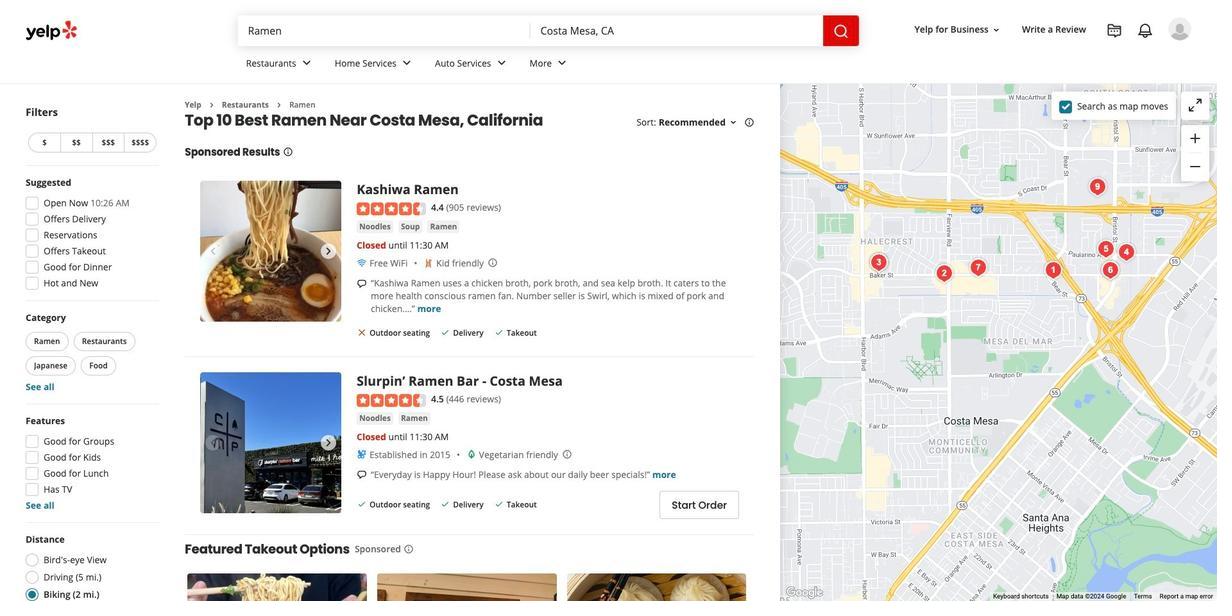 Task type: locate. For each thing, give the bounding box(es) containing it.
0 vertical spatial next image
[[321, 244, 336, 259]]

slideshow element for 16 established in v2 image
[[200, 373, 341, 514]]

0 vertical spatial slideshow element
[[200, 181, 341, 322]]

1 horizontal spatial 16 chevron down v2 image
[[991, 25, 1002, 35]]

next image left 16 established in v2 image
[[321, 436, 336, 451]]

info icon image
[[488, 258, 498, 268], [488, 258, 498, 268], [562, 450, 572, 460], [562, 450, 572, 460]]

previous image
[[205, 436, 221, 451]]

0 vertical spatial 16 info v2 image
[[744, 118, 755, 128]]

things to do, nail salons, plumbers text field
[[238, 15, 530, 46]]

option group
[[22, 534, 159, 602]]

16 speech v2 image down 16 free wifi v2 image
[[357, 279, 367, 289]]

1 vertical spatial next image
[[321, 436, 336, 451]]

kashiwa ramen image
[[866, 250, 892, 276], [866, 250, 892, 276]]

1 vertical spatial slideshow element
[[200, 373, 341, 514]]

2 next image from the top
[[321, 436, 336, 451]]

1 none field from the left
[[238, 15, 530, 46]]

None search field
[[238, 15, 859, 46]]

notifications image
[[1138, 23, 1153, 38]]

next image left 16 free wifi v2 image
[[321, 244, 336, 259]]

group
[[1181, 125, 1209, 182], [22, 176, 159, 294], [23, 312, 159, 394], [22, 415, 159, 513]]

1 slideshow element from the top
[[200, 181, 341, 322]]

mogumogu image
[[931, 261, 957, 286]]

0 vertical spatial 16 chevron down v2 image
[[991, 25, 1002, 35]]

24 chevron down v2 image
[[299, 55, 314, 71], [399, 55, 415, 71], [494, 55, 509, 71], [555, 55, 570, 71]]

projects image
[[1107, 23, 1122, 38]]

1 next image from the top
[[321, 244, 336, 259]]

16 checkmark v2 image
[[440, 328, 451, 338], [494, 328, 504, 338], [357, 500, 367, 510], [440, 500, 451, 510]]

slideshow element
[[200, 181, 341, 322], [200, 373, 341, 514]]

1 vertical spatial 16 chevron down v2 image
[[728, 118, 739, 128]]

meiji seimen image
[[965, 255, 991, 281]]

next image for 16 free wifi v2 image
[[321, 244, 336, 259]]

none field things to do, nail salons, plumbers
[[238, 15, 530, 46]]

0 horizontal spatial 16 chevron right v2 image
[[207, 100, 217, 110]]

16 chevron right v2 image
[[207, 100, 217, 110], [274, 100, 284, 110]]

16 speech v2 image down 16 established in v2 image
[[357, 471, 367, 481]]

16 chevron down v2 image
[[991, 25, 1002, 35], [728, 118, 739, 128]]

2 slideshow element from the top
[[200, 373, 341, 514]]

16 info v2 image
[[744, 118, 755, 128], [404, 545, 414, 555]]

1 16 chevron right v2 image from the left
[[207, 100, 217, 110]]

16 speech v2 image for 16 established in v2 image
[[357, 471, 367, 481]]

1 16 speech v2 image from the top
[[357, 279, 367, 289]]

0 horizontal spatial 16 info v2 image
[[404, 545, 414, 555]]

next image for 16 established in v2 image
[[321, 436, 336, 451]]

None field
[[238, 15, 530, 46], [530, 15, 823, 46]]

2 24 chevron down v2 image from the left
[[399, 55, 415, 71]]

1 horizontal spatial 16 info v2 image
[[744, 118, 755, 128]]

next image
[[321, 244, 336, 259], [321, 436, 336, 451]]

4.4 star rating image
[[357, 203, 426, 215]]

1 horizontal spatial 16 chevron right v2 image
[[274, 100, 284, 110]]

zoom in image
[[1188, 131, 1203, 146]]

2 16 speech v2 image from the top
[[357, 471, 367, 481]]

4.5 star rating image
[[357, 394, 426, 407]]

map region
[[639, 42, 1217, 602]]

0 vertical spatial 16 speech v2 image
[[357, 279, 367, 289]]

16 checkmark v2 image
[[494, 500, 504, 510]]

16 speech v2 image
[[357, 279, 367, 289], [357, 471, 367, 481]]

zoom out image
[[1188, 159, 1203, 175]]

1 vertical spatial 16 info v2 image
[[404, 545, 414, 555]]

1 vertical spatial 16 speech v2 image
[[357, 471, 367, 481]]

2 none field from the left
[[530, 15, 823, 46]]

3 24 chevron down v2 image from the left
[[494, 55, 509, 71]]



Task type: describe. For each thing, give the bounding box(es) containing it.
16 free wifi v2 image
[[357, 258, 367, 269]]

slideshow element for 16 free wifi v2 image
[[200, 181, 341, 322]]

16 close v2 image
[[357, 328, 367, 338]]

4 24 chevron down v2 image from the left
[[555, 55, 570, 71]]

slurpin' ramen bar - costa mesa image
[[1098, 258, 1123, 283]]

16 chevron down v2 image inside user actions element
[[991, 25, 1002, 35]]

none field address, neighborhood, city, state or zip
[[530, 15, 823, 46]]

16 established in v2 image
[[357, 450, 367, 460]]

hokkaido ramen santouka - costa mesa image
[[1114, 240, 1139, 265]]

slurpin' ramen bar - costa mesa image
[[1098, 258, 1123, 283]]

address, neighborhood, city, state or zip text field
[[530, 15, 823, 46]]

user actions element
[[904, 16, 1209, 95]]

le shrimp noodle bar image
[[1085, 174, 1110, 200]]

2 16 chevron right v2 image from the left
[[274, 100, 284, 110]]

previous image
[[205, 244, 221, 259]]

kitakata ramen ban nai - costa mesa image
[[1040, 258, 1066, 283]]

0 horizontal spatial 16 chevron down v2 image
[[728, 118, 739, 128]]

16 vegetarian v2 image
[[466, 450, 476, 460]]

16 speech v2 image for 16 free wifi v2 image
[[357, 279, 367, 289]]

google image
[[783, 585, 826, 602]]

hakata ikkousha ramen image
[[1093, 236, 1119, 262]]

kendall p. image
[[1168, 17, 1192, 40]]

1 24 chevron down v2 image from the left
[[299, 55, 314, 71]]

16 kid friendly v2 image
[[424, 258, 434, 269]]

business categories element
[[236, 46, 1192, 83]]

search image
[[833, 24, 849, 39]]

16 info v2 image
[[283, 147, 293, 157]]

expand map image
[[1188, 97, 1203, 113]]



Task type: vqa. For each thing, say whether or not it's contained in the screenshot.
le shrimp noodle bar icon
yes



